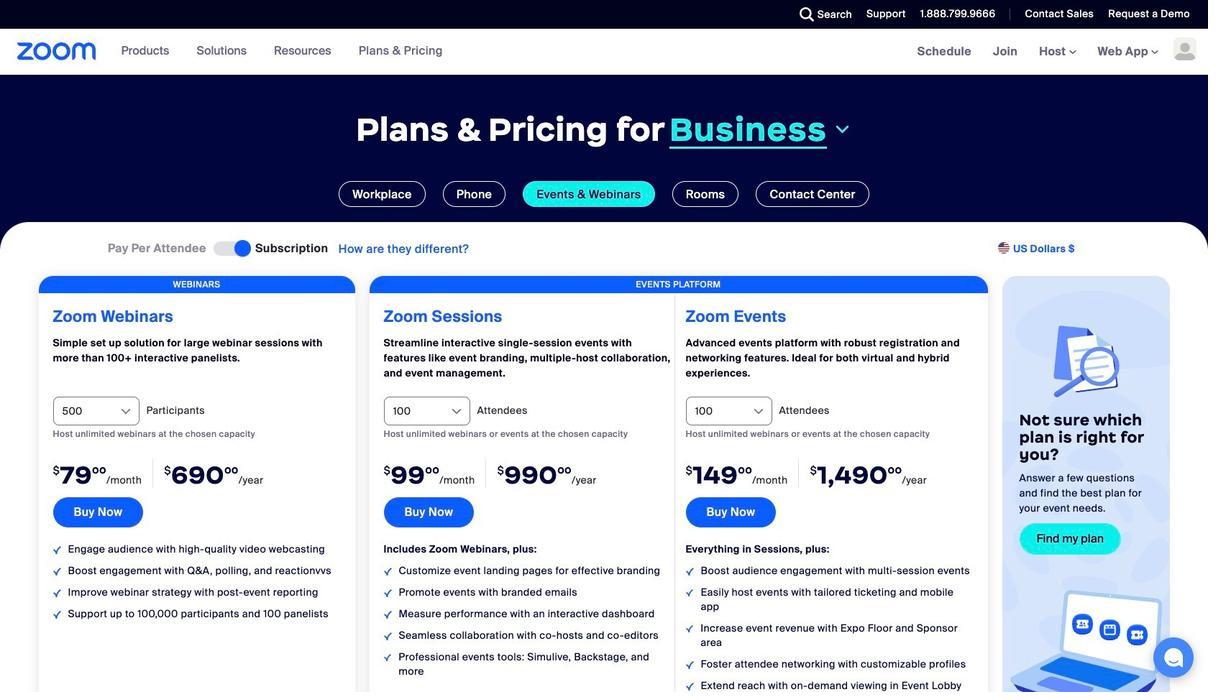 Task type: describe. For each thing, give the bounding box(es) containing it.
show options image
[[449, 405, 464, 419]]

2 show options image from the left
[[752, 405, 766, 419]]

meetings navigation
[[907, 29, 1209, 76]]

selected subscription toggle button pressed image
[[214, 242, 248, 256]]

down image
[[833, 121, 853, 139]]

tabs of zoom services tab list
[[22, 181, 1187, 207]]

product information navigation
[[96, 29, 454, 75]]

profile picture image
[[1174, 37, 1197, 60]]



Task type: locate. For each thing, give the bounding box(es) containing it.
zoom logo image
[[17, 42, 96, 60]]

include image
[[53, 568, 61, 576], [384, 568, 392, 576], [686, 568, 694, 576], [53, 590, 61, 598], [384, 590, 392, 598], [686, 590, 694, 598], [53, 611, 61, 619], [384, 611, 392, 619], [686, 626, 694, 634], [384, 655, 392, 662]]

show options image
[[118, 405, 133, 419], [752, 405, 766, 419]]

1 show options image from the left
[[118, 405, 133, 419]]

include image
[[53, 547, 61, 554], [384, 633, 392, 641], [686, 662, 694, 670], [686, 683, 694, 691]]

selected subscription toggle button pressed element
[[214, 241, 248, 258]]

main content
[[0, 29, 1209, 693]]

banner
[[0, 29, 1209, 76]]

1 horizontal spatial show options image
[[752, 405, 766, 419]]

open chat image
[[1164, 648, 1184, 669]]

0 horizontal spatial show options image
[[118, 405, 133, 419]]



Task type: vqa. For each thing, say whether or not it's contained in the screenshot.
Zoom Logo
yes



